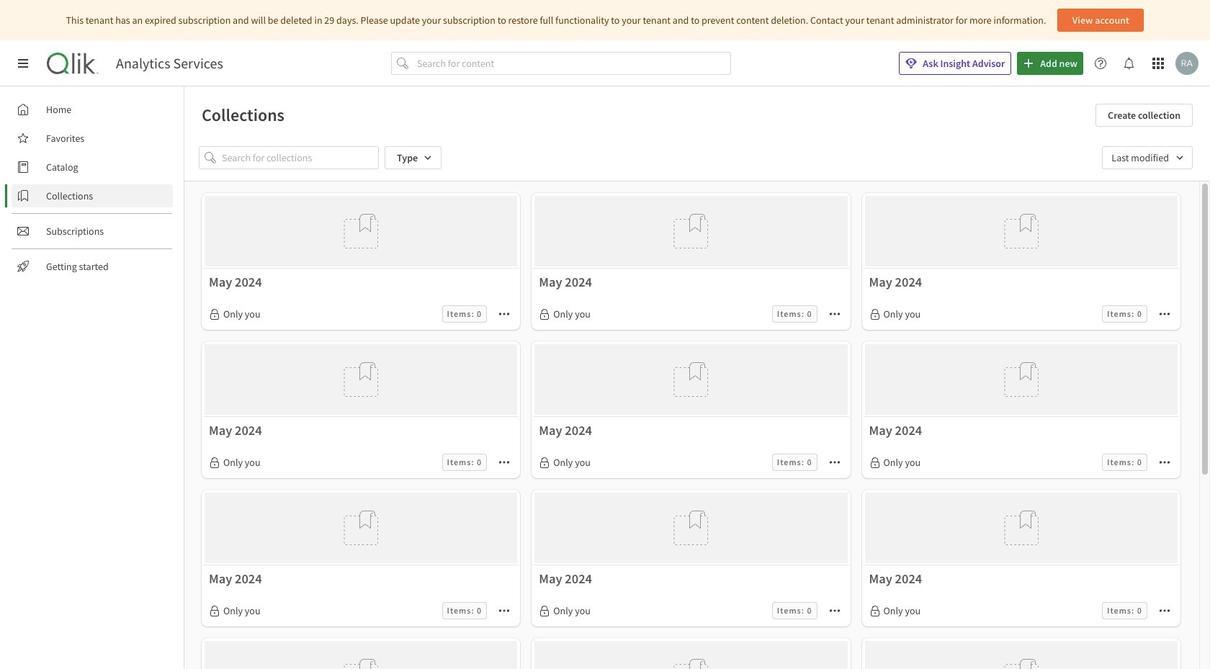 Task type: describe. For each thing, give the bounding box(es) containing it.
filters region
[[184, 135, 1211, 181]]

close sidebar menu image
[[17, 58, 29, 69]]

none field inside filters region
[[1103, 146, 1193, 169]]

analytics services element
[[116, 55, 223, 72]]

1 horizontal spatial more actions image
[[829, 457, 841, 469]]



Task type: locate. For each thing, give the bounding box(es) containing it.
more actions image
[[499, 309, 510, 320], [829, 457, 841, 469]]

Search for content text field
[[414, 52, 731, 75]]

0 horizontal spatial more actions image
[[499, 309, 510, 320]]

navigation pane element
[[0, 92, 184, 284]]

Search for collections text field
[[222, 146, 379, 169]]

None field
[[1103, 146, 1193, 169]]

1 vertical spatial more actions image
[[829, 457, 841, 469]]

ruby anderson image
[[1176, 52, 1199, 75]]

more actions image
[[829, 309, 841, 320], [1159, 309, 1171, 320], [499, 457, 510, 469], [1159, 457, 1171, 469], [499, 606, 510, 617], [829, 606, 841, 617], [1159, 606, 1171, 617]]

0 vertical spatial more actions image
[[499, 309, 510, 320]]



Task type: vqa. For each thing, say whether or not it's contained in the screenshot.
REMOVE FROM FAVORITES icon
no



